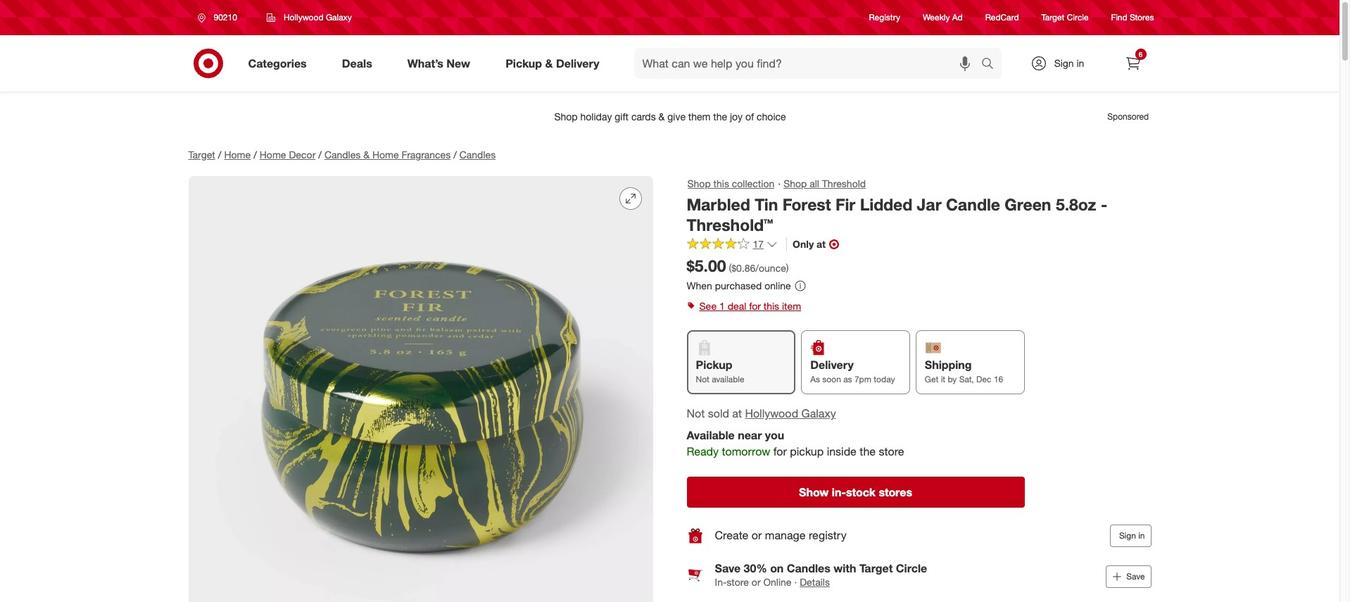 Task type: describe. For each thing, give the bounding box(es) containing it.
target circle link
[[1042, 12, 1089, 24]]

save for save
[[1127, 571, 1146, 582]]

categories link
[[236, 48, 324, 79]]

6 link
[[1118, 48, 1149, 79]]

sign in inside sign in link
[[1055, 57, 1085, 69]]

what's
[[408, 56, 444, 70]]

deals link
[[330, 48, 390, 79]]

delivery as soon as 7pm today
[[811, 358, 895, 385]]

tomorrow
[[722, 444, 771, 458]]

1 vertical spatial not
[[687, 407, 705, 421]]

registry link
[[869, 12, 901, 24]]

in inside button
[[1139, 530, 1146, 541]]

candle
[[947, 194, 1001, 214]]

pickup for not
[[696, 358, 733, 372]]

advertisement region
[[177, 100, 1163, 134]]

only at
[[793, 238, 826, 250]]

purchased
[[715, 280, 762, 292]]

$5.00
[[687, 256, 726, 276]]

target inside save 30% on candles with target circle in-store or online ∙ details
[[860, 561, 893, 575]]

show in-stock stores button
[[687, 477, 1025, 508]]

tin
[[755, 194, 779, 214]]

fragrances
[[402, 149, 451, 161]]

search
[[975, 57, 1009, 72]]

or inside save 30% on candles with target circle in-store or online ∙ details
[[752, 576, 761, 588]]

& inside pickup & delivery link
[[545, 56, 553, 70]]

create or manage registry
[[715, 528, 847, 543]]

when
[[687, 280, 713, 292]]

shop for shop all threshold
[[784, 177, 807, 189]]

registry
[[809, 528, 847, 543]]

stores
[[879, 485, 913, 499]]

save 30% on candles with target circle in-store or online ∙ details
[[715, 561, 928, 588]]

circle inside save 30% on candles with target circle in-store or online ∙ details
[[896, 561, 928, 575]]

weekly ad
[[923, 12, 963, 23]]

1 vertical spatial hollywood
[[745, 407, 799, 421]]

target for target / home / home decor / candles & home fragrances / candles
[[188, 149, 215, 161]]

pickup & delivery
[[506, 56, 600, 70]]

find
[[1112, 12, 1128, 23]]

available
[[712, 374, 745, 385]]

2 home from the left
[[260, 149, 286, 161]]

online
[[764, 576, 792, 588]]

green
[[1005, 194, 1052, 214]]

shipping get it by sat, dec 16
[[925, 358, 1004, 385]]

0 horizontal spatial &
[[364, 149, 370, 161]]

90210
[[214, 12, 237, 23]]

with
[[834, 561, 857, 575]]

deal
[[728, 300, 747, 312]]

details button
[[800, 575, 830, 589]]

stores
[[1130, 12, 1155, 23]]

6
[[1139, 50, 1143, 58]]

this inside see 1 deal for this item link
[[764, 300, 780, 312]]

near
[[738, 428, 762, 442]]

create
[[715, 528, 749, 543]]

details
[[800, 576, 830, 588]]

see
[[700, 300, 717, 312]]

show in-stock stores
[[799, 485, 913, 499]]

1 home from the left
[[224, 149, 251, 161]]

what's new
[[408, 56, 471, 70]]

1 horizontal spatial galaxy
[[802, 407, 836, 421]]

home link
[[224, 149, 251, 161]]

hollywood galaxy button
[[258, 5, 361, 30]]

)
[[787, 262, 789, 274]]

0 horizontal spatial delivery
[[556, 56, 600, 70]]

home decor link
[[260, 149, 316, 161]]

in-
[[715, 576, 727, 588]]

30%
[[744, 561, 768, 575]]

search button
[[975, 48, 1009, 82]]

for inside available near you ready tomorrow for pickup inside the store
[[774, 444, 787, 458]]

not inside "pickup not available"
[[696, 374, 710, 385]]

/ounce
[[756, 262, 787, 274]]

sign inside button
[[1120, 530, 1137, 541]]

today
[[874, 374, 895, 385]]

hollywood inside dropdown button
[[284, 12, 324, 23]]

candles inside save 30% on candles with target circle in-store or online ∙ details
[[787, 561, 831, 575]]

shipping
[[925, 358, 972, 372]]

see 1 deal for this item link
[[687, 297, 1152, 316]]

pickup & delivery link
[[494, 48, 617, 79]]

forest
[[783, 194, 832, 214]]

1 vertical spatial at
[[733, 407, 742, 421]]

registry
[[869, 12, 901, 23]]

1 or from the top
[[752, 528, 762, 543]]

you
[[765, 428, 785, 442]]

galaxy inside dropdown button
[[326, 12, 352, 23]]

deals
[[342, 56, 372, 70]]

target / home / home decor / candles & home fragrances / candles
[[188, 149, 496, 161]]

1 horizontal spatial candles
[[460, 149, 496, 161]]

sat,
[[960, 374, 974, 385]]

redcard link
[[986, 12, 1019, 24]]

target circle
[[1042, 12, 1089, 23]]

target link
[[188, 149, 215, 161]]

sign in inside the sign in button
[[1120, 530, 1146, 541]]

shop all threshold
[[784, 177, 866, 189]]

threshold™
[[687, 215, 774, 234]]

marbled tin forest fir lidded jar candle green 5.8oz - threshold&#8482;, 1 of 4 image
[[188, 176, 653, 602]]

the
[[860, 444, 876, 458]]

save for save 30% on candles with target circle in-store or online ∙ details
[[715, 561, 741, 575]]

redcard
[[986, 12, 1019, 23]]



Task type: locate. For each thing, give the bounding box(es) containing it.
1 / from the left
[[218, 149, 221, 161]]

0 vertical spatial sign
[[1055, 57, 1074, 69]]

0 horizontal spatial target
[[188, 149, 215, 161]]

home right target link
[[224, 149, 251, 161]]

shop for shop this collection
[[688, 177, 711, 189]]

shop this collection
[[688, 177, 775, 189]]

hollywood up 'you'
[[745, 407, 799, 421]]

1 horizontal spatial hollywood
[[745, 407, 799, 421]]

1 vertical spatial in
[[1139, 530, 1146, 541]]

save inside save 30% on candles with target circle in-store or online ∙ details
[[715, 561, 741, 575]]

0 vertical spatial in
[[1077, 57, 1085, 69]]

2 vertical spatial target
[[860, 561, 893, 575]]

2 shop from the left
[[784, 177, 807, 189]]

pickup up available
[[696, 358, 733, 372]]

target up sign in link
[[1042, 12, 1065, 23]]

2 horizontal spatial candles
[[787, 561, 831, 575]]

pickup
[[506, 56, 542, 70], [696, 358, 733, 372]]

0 horizontal spatial in
[[1077, 57, 1085, 69]]

0 horizontal spatial for
[[749, 300, 761, 312]]

sign up save button
[[1120, 530, 1137, 541]]

weekly
[[923, 12, 950, 23]]

0 vertical spatial not
[[696, 374, 710, 385]]

1 vertical spatial target
[[188, 149, 215, 161]]

1 vertical spatial circle
[[896, 561, 928, 575]]

store down 30%
[[727, 576, 749, 588]]

0 vertical spatial galaxy
[[326, 12, 352, 23]]

not left available
[[696, 374, 710, 385]]

0 horizontal spatial galaxy
[[326, 12, 352, 23]]

categories
[[248, 56, 307, 70]]

candles right the fragrances
[[460, 149, 496, 161]]

target left home link
[[188, 149, 215, 161]]

5.8oz
[[1056, 194, 1097, 214]]

find stores
[[1112, 12, 1155, 23]]

in up save button
[[1139, 530, 1146, 541]]

inside
[[827, 444, 857, 458]]

1 horizontal spatial in
[[1139, 530, 1146, 541]]

candles & home fragrances link
[[325, 149, 451, 161]]

shop up marbled
[[688, 177, 711, 189]]

0 vertical spatial circle
[[1067, 12, 1089, 23]]

0 horizontal spatial sign
[[1055, 57, 1074, 69]]

for
[[749, 300, 761, 312], [774, 444, 787, 458]]

1 horizontal spatial shop
[[784, 177, 807, 189]]

sign in up save button
[[1120, 530, 1146, 541]]

0 horizontal spatial this
[[714, 177, 730, 189]]

this up marbled
[[714, 177, 730, 189]]

0 vertical spatial target
[[1042, 12, 1065, 23]]

online
[[765, 280, 791, 292]]

home left the fragrances
[[373, 149, 399, 161]]

3 home from the left
[[373, 149, 399, 161]]

1 vertical spatial this
[[764, 300, 780, 312]]

3 / from the left
[[319, 149, 322, 161]]

stock
[[847, 485, 876, 499]]

shop left all
[[784, 177, 807, 189]]

galaxy up deals
[[326, 12, 352, 23]]

$5.00 ( $0.86 /ounce )
[[687, 256, 789, 276]]

0 vertical spatial pickup
[[506, 56, 542, 70]]

1 horizontal spatial pickup
[[696, 358, 733, 372]]

or right create
[[752, 528, 762, 543]]

1 vertical spatial sign in
[[1120, 530, 1146, 541]]

0 horizontal spatial store
[[727, 576, 749, 588]]

1
[[720, 300, 725, 312]]

at
[[817, 238, 826, 250], [733, 407, 742, 421]]

it
[[941, 374, 946, 385]]

target
[[1042, 12, 1065, 23], [188, 149, 215, 161], [860, 561, 893, 575]]

circle left find
[[1067, 12, 1089, 23]]

all
[[810, 177, 820, 189]]

0 horizontal spatial at
[[733, 407, 742, 421]]

17
[[753, 238, 764, 250]]

this
[[714, 177, 730, 189], [764, 300, 780, 312]]

/ left "candles" link at the left of the page
[[454, 149, 457, 161]]

at right the only
[[817, 238, 826, 250]]

1 vertical spatial store
[[727, 576, 749, 588]]

0 vertical spatial &
[[545, 56, 553, 70]]

0 vertical spatial for
[[749, 300, 761, 312]]

0 horizontal spatial sign in
[[1055, 57, 1085, 69]]

soon
[[823, 374, 842, 385]]

store inside available near you ready tomorrow for pickup inside the store
[[879, 444, 905, 458]]

1 horizontal spatial &
[[545, 56, 553, 70]]

or
[[752, 528, 762, 543], [752, 576, 761, 588]]

target for target circle
[[1042, 12, 1065, 23]]

marbled
[[687, 194, 751, 214]]

pickup inside "pickup not available"
[[696, 358, 733, 372]]

0 horizontal spatial candles
[[325, 149, 361, 161]]

(
[[729, 262, 732, 274]]

store inside save 30% on candles with target circle in-store or online ∙ details
[[727, 576, 749, 588]]

0 vertical spatial store
[[879, 444, 905, 458]]

marbled tin forest fir lidded jar candle green 5.8oz - threshold™
[[687, 194, 1108, 234]]

or down 30%
[[752, 576, 761, 588]]

sign in
[[1055, 57, 1085, 69], [1120, 530, 1146, 541]]

galaxy down as
[[802, 407, 836, 421]]

2 horizontal spatial home
[[373, 149, 399, 161]]

1 horizontal spatial this
[[764, 300, 780, 312]]

1 horizontal spatial save
[[1127, 571, 1146, 582]]

target right with
[[860, 561, 893, 575]]

sign in link
[[1019, 48, 1107, 79]]

1 vertical spatial for
[[774, 444, 787, 458]]

4 / from the left
[[454, 149, 457, 161]]

save inside button
[[1127, 571, 1146, 582]]

hollywood galaxy
[[284, 12, 352, 23]]

pickup
[[790, 444, 824, 458]]

-
[[1101, 194, 1108, 214]]

1 horizontal spatial sign
[[1120, 530, 1137, 541]]

home left decor
[[260, 149, 286, 161]]

pickup not available
[[696, 358, 745, 385]]

What can we help you find? suggestions appear below search field
[[634, 48, 985, 79]]

2 or from the top
[[752, 576, 761, 588]]

0 vertical spatial or
[[752, 528, 762, 543]]

1 vertical spatial pickup
[[696, 358, 733, 372]]

1 horizontal spatial home
[[260, 149, 286, 161]]

0 vertical spatial delivery
[[556, 56, 600, 70]]

store right 'the'
[[879, 444, 905, 458]]

delivery inside delivery as soon as 7pm today
[[811, 358, 854, 372]]

see 1 deal for this item
[[700, 300, 802, 312]]

sign down target circle link
[[1055, 57, 1074, 69]]

at right sold
[[733, 407, 742, 421]]

available near you ready tomorrow for pickup inside the store
[[687, 428, 905, 458]]

decor
[[289, 149, 316, 161]]

in down target circle link
[[1077, 57, 1085, 69]]

&
[[545, 56, 553, 70], [364, 149, 370, 161]]

1 horizontal spatial store
[[879, 444, 905, 458]]

find stores link
[[1112, 12, 1155, 24]]

candles right decor
[[325, 149, 361, 161]]

0 horizontal spatial save
[[715, 561, 741, 575]]

circle
[[1067, 12, 1089, 23], [896, 561, 928, 575]]

this inside shop this collection link
[[714, 177, 730, 189]]

0 horizontal spatial home
[[224, 149, 251, 161]]

hollywood up categories link
[[284, 12, 324, 23]]

2 horizontal spatial target
[[1042, 12, 1065, 23]]

$0.86
[[732, 262, 756, 274]]

get
[[925, 374, 939, 385]]

dec
[[977, 374, 992, 385]]

for down 'you'
[[774, 444, 787, 458]]

when purchased online
[[687, 280, 791, 292]]

1 vertical spatial delivery
[[811, 358, 854, 372]]

/ right home link
[[254, 149, 257, 161]]

1 horizontal spatial delivery
[[811, 358, 854, 372]]

1 vertical spatial galaxy
[[802, 407, 836, 421]]

not left sold
[[687, 407, 705, 421]]

circle right with
[[896, 561, 928, 575]]

save button
[[1107, 565, 1152, 588]]

ready
[[687, 444, 719, 458]]

in-
[[832, 485, 847, 499]]

show
[[799, 485, 829, 499]]

collection
[[732, 177, 775, 189]]

threshold
[[822, 177, 866, 189]]

lidded
[[860, 194, 913, 214]]

ad
[[953, 12, 963, 23]]

1 horizontal spatial circle
[[1067, 12, 1089, 23]]

candles up "details"
[[787, 561, 831, 575]]

galaxy
[[326, 12, 352, 23], [802, 407, 836, 421]]

1 horizontal spatial sign in
[[1120, 530, 1146, 541]]

16
[[994, 374, 1004, 385]]

1 vertical spatial or
[[752, 576, 761, 588]]

candles
[[325, 149, 361, 161], [460, 149, 496, 161], [787, 561, 831, 575]]

save
[[715, 561, 741, 575], [1127, 571, 1146, 582]]

1 vertical spatial &
[[364, 149, 370, 161]]

sign
[[1055, 57, 1074, 69], [1120, 530, 1137, 541]]

sold
[[708, 407, 730, 421]]

0 vertical spatial sign in
[[1055, 57, 1085, 69]]

/
[[218, 149, 221, 161], [254, 149, 257, 161], [319, 149, 322, 161], [454, 149, 457, 161]]

0 vertical spatial at
[[817, 238, 826, 250]]

circle inside target circle link
[[1067, 12, 1089, 23]]

only
[[793, 238, 814, 250]]

/ left home link
[[218, 149, 221, 161]]

available
[[687, 428, 735, 442]]

what's new link
[[396, 48, 488, 79]]

1 vertical spatial sign
[[1120, 530, 1137, 541]]

1 horizontal spatial for
[[774, 444, 787, 458]]

1 shop from the left
[[688, 177, 711, 189]]

in
[[1077, 57, 1085, 69], [1139, 530, 1146, 541]]

0 horizontal spatial shop
[[688, 177, 711, 189]]

save down the sign in button
[[1127, 571, 1146, 582]]

7pm
[[855, 374, 872, 385]]

0 horizontal spatial circle
[[896, 561, 928, 575]]

pickup right the new
[[506, 56, 542, 70]]

1 horizontal spatial target
[[860, 561, 893, 575]]

17 link
[[687, 238, 778, 254]]

pickup for &
[[506, 56, 542, 70]]

sign in down target circle link
[[1055, 57, 1085, 69]]

0 vertical spatial hollywood
[[284, 12, 324, 23]]

0 vertical spatial this
[[714, 177, 730, 189]]

90210 button
[[188, 5, 252, 30]]

jar
[[917, 194, 942, 214]]

2 / from the left
[[254, 149, 257, 161]]

1 horizontal spatial at
[[817, 238, 826, 250]]

for right deal
[[749, 300, 761, 312]]

candles link
[[460, 149, 496, 161]]

not sold at hollywood galaxy
[[687, 407, 836, 421]]

as
[[811, 374, 820, 385]]

save up in- on the right bottom of page
[[715, 561, 741, 575]]

this left item
[[764, 300, 780, 312]]

0 horizontal spatial hollywood
[[284, 12, 324, 23]]

/ right decor
[[319, 149, 322, 161]]

0 horizontal spatial pickup
[[506, 56, 542, 70]]

hollywood galaxy button
[[745, 406, 836, 422]]



Task type: vqa. For each thing, say whether or not it's contained in the screenshot.
'Target Circle' link
yes



